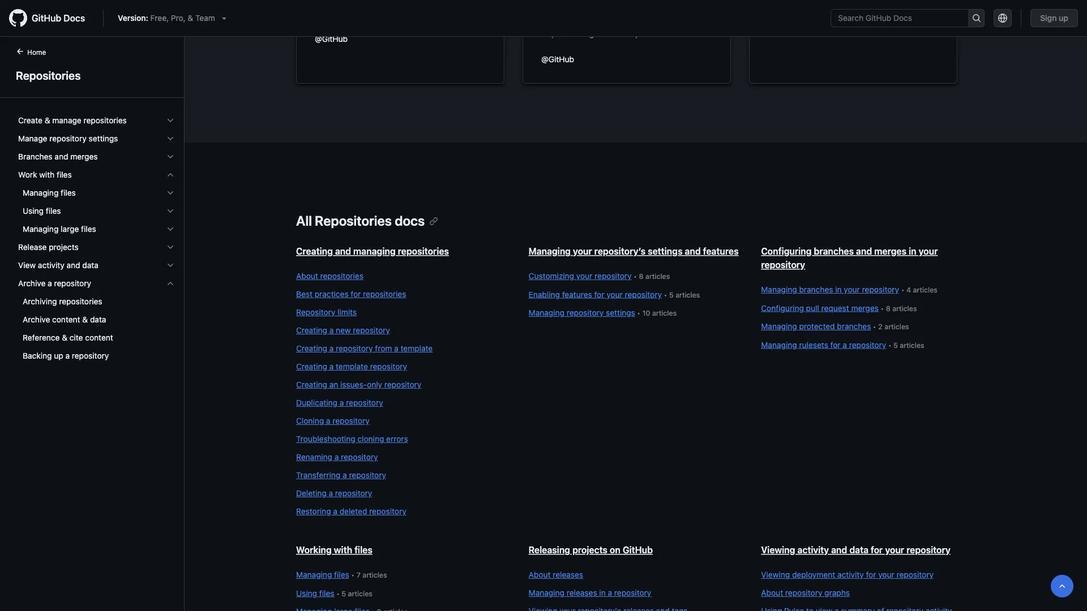 Task type: describe. For each thing, give the bounding box(es) containing it.
creating a new repository link
[[296, 325, 506, 336]]

a for creating a template repository
[[330, 362, 334, 372]]

managing protected branches • 2 articles
[[762, 322, 910, 331]]

about for creating and managing repositories
[[296, 272, 318, 281]]

transferring a repository
[[296, 471, 386, 480]]

articles inside managing files • 7 articles
[[363, 572, 387, 580]]

a for deleting a repository
[[329, 489, 333, 498]]

files inside "dropdown button"
[[46, 206, 61, 216]]

transferring
[[296, 471, 341, 480]]

scroll to top image
[[1058, 582, 1067, 591]]

cite
[[70, 333, 83, 343]]

restoring
[[296, 507, 331, 517]]

& left cite
[[62, 333, 67, 343]]

view activity and data button
[[14, 257, 180, 275]]

select language: current language is english image
[[999, 14, 1008, 23]]

best
[[296, 290, 313, 299]]

on
[[610, 545, 621, 556]]

archiving
[[23, 297, 57, 306]]

an
[[330, 380, 338, 390]]

team
[[195, 13, 215, 23]]

archive a repository element containing archive a repository
[[9, 275, 184, 365]]

managing large files button
[[14, 220, 180, 238]]

archive a repository
[[18, 279, 91, 288]]

managing for managing files • 7 articles
[[296, 571, 332, 580]]

4
[[907, 286, 912, 294]]

archive a repository element containing archiving repositories
[[9, 293, 184, 365]]

• inside managing protected branches • 2 articles
[[873, 323, 877, 331]]

& up cite
[[82, 315, 88, 325]]

a inside backing up a repository link
[[65, 351, 70, 361]]

and inside configuring branches and merges in your repository
[[857, 246, 873, 257]]

creating an issues-only repository
[[296, 380, 422, 390]]

a for transferring a repository
[[343, 471, 347, 480]]

2 vertical spatial about
[[762, 589, 784, 598]]

and inside 'dropdown button'
[[55, 152, 68, 161]]

viewing for viewing activity and data for your repository
[[762, 545, 796, 556]]

files up 7
[[355, 545, 373, 556]]

your inside configuring branches and merges in your repository
[[919, 246, 938, 257]]

sign up
[[1041, 13, 1069, 23]]

1 @github link from the left
[[296, 0, 505, 84]]

version:
[[118, 13, 148, 23]]

Search GitHub Docs search field
[[832, 10, 969, 27]]

deleted
[[340, 507, 367, 517]]

5 for enabling features for your repository
[[670, 291, 674, 299]]

about repositories
[[296, 272, 364, 281]]

managing for managing branches in your repository • 4 articles
[[762, 285, 797, 295]]

a for duplicating a repository
[[340, 399, 344, 408]]

deleting
[[296, 489, 327, 498]]

settings for managing repository settings • 10 articles
[[606, 308, 635, 318]]

sign
[[1041, 13, 1057, 23]]

about repositories link
[[296, 271, 506, 282]]

creating a repository from a template
[[296, 344, 433, 353]]

0 horizontal spatial repositories
[[16, 69, 81, 82]]

1 vertical spatial features
[[562, 290, 592, 299]]

only
[[367, 380, 382, 390]]

repositories for manage
[[84, 116, 127, 125]]

troubleshooting
[[296, 435, 356, 444]]

managing files button
[[14, 184, 180, 202]]

duplicating
[[296, 399, 338, 408]]

merges inside 'dropdown button'
[[70, 152, 98, 161]]

manage
[[18, 134, 47, 143]]

for inside "viewing deployment activity for your repository" link
[[866, 571, 877, 580]]

10
[[643, 309, 651, 318]]

projects for releasing
[[573, 545, 608, 556]]

working
[[296, 545, 332, 556]]

a for creating a repository from a template
[[330, 344, 334, 353]]

customizing your repository • 8 articles
[[529, 272, 670, 281]]

repositories link
[[14, 67, 171, 84]]

in for managing branches in your repository • 4 articles
[[836, 285, 842, 295]]

repository inside configuring branches and merges in your repository
[[762, 260, 806, 270]]

a for archive a repository
[[48, 279, 52, 288]]

best practices for repositories
[[296, 290, 406, 299]]

configuring for configuring branches and merges in your repository
[[762, 246, 812, 257]]

managing your repository's settings and features link
[[529, 246, 739, 257]]

about releases
[[529, 571, 584, 580]]

sc 9kayk9 0 image inside 'release projects' dropdown button
[[166, 243, 175, 252]]

0 horizontal spatial @github
[[315, 34, 348, 43]]

rulesets
[[800, 340, 829, 350]]

sc 9kayk9 0 image for merges
[[166, 152, 175, 161]]

about releases link
[[529, 570, 739, 581]]

repository
[[296, 308, 336, 317]]

creating for creating a template repository
[[296, 362, 327, 372]]

protected
[[800, 322, 835, 331]]

managing for managing files
[[23, 188, 59, 198]]

managing for managing rulesets for a repository • 5 articles
[[762, 340, 797, 350]]

• inside managing branches in your repository • 4 articles
[[902, 286, 905, 294]]

• inside enabling features for your repository • 5 articles
[[664, 291, 668, 299]]

search image
[[973, 14, 982, 23]]

content inside reference & cite content link
[[85, 333, 113, 343]]

a for renaming a repository
[[335, 453, 339, 462]]

manage repository settings button
[[14, 130, 180, 148]]

all repositories docs
[[296, 213, 425, 229]]

2
[[879, 323, 883, 331]]

7
[[357, 572, 361, 580]]

with for work
[[39, 170, 55, 180]]

managing for managing protected branches • 2 articles
[[762, 322, 797, 331]]

release projects
[[18, 243, 79, 252]]

deployment
[[792, 571, 836, 580]]

files down work with files
[[61, 188, 76, 198]]

viewing deployment activity for your repository
[[762, 571, 934, 580]]

a for creating a new repository
[[330, 326, 334, 335]]

work with files element containing managing files
[[9, 184, 184, 238]]

repository's
[[595, 246, 646, 257]]

0 vertical spatial template
[[401, 344, 433, 353]]

request
[[822, 304, 850, 313]]

manage
[[52, 116, 81, 125]]

for for practices
[[351, 290, 361, 299]]

8 inside the customizing your repository • 8 articles
[[639, 272, 644, 281]]

sc 9kayk9 0 image for managing large files
[[166, 225, 175, 234]]

reference
[[23, 333, 60, 343]]

using for using files • 5 articles
[[296, 589, 317, 598]]

• inside managing files • 7 articles
[[351, 572, 355, 580]]

troubleshooting cloning errors link
[[296, 434, 506, 445]]

repository inside 'link'
[[333, 417, 370, 426]]

a for cloning a repository
[[326, 417, 331, 426]]

deleting a repository link
[[296, 488, 506, 500]]

backing
[[23, 351, 52, 361]]

8 inside configuring pull request merges • 8 articles
[[886, 304, 891, 313]]

• inside managing repository settings • 10 articles
[[637, 309, 641, 318]]

repositories up best practices for repositories
[[320, 272, 364, 281]]

using files
[[23, 206, 61, 216]]

repositories for for
[[363, 290, 406, 299]]

branches for in
[[800, 285, 834, 295]]

branches and merges button
[[14, 148, 180, 166]]

archive for archive a repository
[[18, 279, 46, 288]]

in for managing releases in a repository
[[600, 589, 606, 598]]

viewing activity and data for your repository link
[[762, 545, 951, 556]]

repositories down archive a repository dropdown button
[[59, 297, 102, 306]]

releasing projects on github
[[529, 545, 653, 556]]

restoring a deleted repository link
[[296, 506, 506, 518]]

about repository graphs link
[[762, 588, 972, 599]]

pull
[[806, 304, 820, 313]]

a right from
[[394, 344, 399, 353]]

cloning
[[296, 417, 324, 426]]

merges for configuring branches and merges in your repository
[[875, 246, 907, 257]]

up for backing
[[54, 351, 63, 361]]

& inside dropdown button
[[45, 116, 50, 125]]

errors
[[386, 435, 408, 444]]

sc 9kayk9 0 image inside managing files dropdown button
[[166, 189, 175, 198]]

working with files link
[[296, 545, 373, 556]]

managing rulesets for a repository • 5 articles
[[762, 340, 925, 350]]

for up "viewing deployment activity for your repository" link
[[871, 545, 883, 556]]

managing branches in your repository • 4 articles
[[762, 285, 938, 295]]

archive a repository button
[[14, 275, 180, 293]]

customizing
[[529, 272, 574, 281]]

archive content & data
[[23, 315, 106, 325]]

activity for view
[[38, 261, 64, 270]]

configuring branches and merges in your repository link
[[762, 246, 938, 270]]

repositories element
[[0, 46, 185, 611]]

articles inside using files • 5 articles
[[348, 590, 373, 598]]

version: free, pro, & team
[[118, 13, 215, 23]]

creating for creating and managing repositories
[[296, 246, 333, 257]]

• inside using files • 5 articles
[[336, 590, 340, 598]]

managing for managing releases in a repository
[[529, 589, 565, 598]]

troubleshooting cloning errors
[[296, 435, 408, 444]]

1 vertical spatial github
[[623, 545, 653, 556]]



Task type: locate. For each thing, give the bounding box(es) containing it.
0 vertical spatial settings
[[89, 134, 118, 143]]

1 vertical spatial 8
[[886, 304, 891, 313]]

repositories up creating and managing repositories link
[[315, 213, 392, 229]]

creating and managing repositories
[[296, 246, 449, 257]]

cloning
[[358, 435, 384, 444]]

for up about repository graphs link
[[866, 571, 877, 580]]

creating for creating a repository from a template
[[296, 344, 327, 353]]

2 vertical spatial activity
[[838, 571, 864, 580]]

2 viewing from the top
[[762, 571, 790, 580]]

data inside archive a repository element
[[90, 315, 106, 325]]

2 @github link from the left
[[523, 0, 731, 84]]

with up managing files
[[39, 170, 55, 180]]

1 vertical spatial repositories
[[315, 213, 392, 229]]

files inside dropdown button
[[81, 225, 96, 234]]

cloning a repository
[[296, 417, 370, 426]]

creating for creating a new repository
[[296, 326, 327, 335]]

0 horizontal spatial up
[[54, 351, 63, 361]]

merges down managing branches in your repository • 4 articles
[[852, 304, 879, 313]]

1 horizontal spatial template
[[401, 344, 433, 353]]

1 vertical spatial data
[[90, 315, 106, 325]]

branches up managing branches in your repository • 4 articles
[[814, 246, 854, 257]]

a inside duplicating a repository link
[[340, 399, 344, 408]]

github right "on"
[[623, 545, 653, 556]]

sc 9kayk9 0 image inside view activity and data dropdown button
[[166, 261, 175, 270]]

content down archive content & data link
[[85, 333, 113, 343]]

1 creating from the top
[[296, 246, 333, 257]]

1 sc 9kayk9 0 image from the top
[[166, 171, 175, 180]]

0 horizontal spatial github
[[32, 13, 61, 24]]

files left 7
[[334, 571, 349, 580]]

4 creating from the top
[[296, 362, 327, 372]]

sc 9kayk9 0 image inside the manage repository settings dropdown button
[[166, 134, 175, 143]]

files down managing files • 7 articles
[[319, 589, 334, 598]]

sc 9kayk9 0 image inside archive a repository dropdown button
[[166, 279, 175, 288]]

managing inside dropdown button
[[23, 188, 59, 198]]

for down managing protected branches • 2 articles
[[831, 340, 841, 350]]

0 vertical spatial configuring
[[762, 246, 812, 257]]

2 vertical spatial 5
[[342, 590, 346, 598]]

archive
[[18, 279, 46, 288], [23, 315, 50, 325]]

1 viewing from the top
[[762, 545, 796, 556]]

1 vertical spatial activity
[[798, 545, 829, 556]]

sc 9kayk9 0 image for using files
[[166, 207, 175, 216]]

1 vertical spatial configuring
[[762, 304, 804, 313]]

1 vertical spatial settings
[[648, 246, 683, 257]]

archiving repositories link
[[14, 293, 180, 311]]

0 vertical spatial github
[[32, 13, 61, 24]]

0 horizontal spatial in
[[600, 589, 606, 598]]

data inside dropdown button
[[82, 261, 98, 270]]

branches up 'pull'
[[800, 285, 834, 295]]

1 work with files element from the top
[[9, 166, 184, 238]]

activity inside view activity and data dropdown button
[[38, 261, 64, 270]]

•
[[634, 272, 637, 281], [902, 286, 905, 294], [664, 291, 668, 299], [881, 304, 884, 313], [637, 309, 641, 318], [873, 323, 877, 331], [889, 341, 892, 350], [351, 572, 355, 580], [336, 590, 340, 598]]

creating a template repository link
[[296, 361, 506, 373]]

branches up managing rulesets for a repository • 5 articles
[[837, 322, 871, 331]]

None search field
[[831, 9, 985, 27]]

all
[[296, 213, 312, 229]]

repositories down about repositories link
[[363, 290, 406, 299]]

files down "branches and merges" at the left of page
[[57, 170, 72, 180]]

1 horizontal spatial repositories
[[315, 213, 392, 229]]

1 sc 9kayk9 0 image from the top
[[166, 116, 175, 125]]

1 vertical spatial 5
[[894, 341, 898, 350]]

3 creating from the top
[[296, 344, 327, 353]]

sc 9kayk9 0 image inside branches and merges 'dropdown button'
[[166, 152, 175, 161]]

archive a repository element
[[9, 275, 184, 365], [9, 293, 184, 365]]

0 horizontal spatial @github link
[[296, 0, 505, 84]]

github left docs at the left top
[[32, 13, 61, 24]]

sc 9kayk9 0 image inside the 'managing large files' dropdown button
[[166, 225, 175, 234]]

data down 'release projects' dropdown button
[[82, 261, 98, 270]]

0 vertical spatial sc 9kayk9 0 image
[[166, 171, 175, 180]]

merges down the manage repository settings dropdown button on the top
[[70, 152, 98, 161]]

settings down 'create & manage repositories' dropdown button
[[89, 134, 118, 143]]

managing large files
[[23, 225, 96, 234]]

for inside best practices for repositories link
[[351, 290, 361, 299]]

sc 9kayk9 0 image for manage
[[166, 116, 175, 125]]

1 horizontal spatial features
[[703, 246, 739, 257]]

duplicating a repository
[[296, 399, 383, 408]]

in down the about releases link
[[600, 589, 606, 598]]

archive down view
[[18, 279, 46, 288]]

activity for viewing
[[798, 545, 829, 556]]

configuring pull request merges • 8 articles
[[762, 304, 917, 313]]

for up limits
[[351, 290, 361, 299]]

and inside dropdown button
[[67, 261, 80, 270]]

1 vertical spatial up
[[54, 351, 63, 361]]

data down archiving repositories link
[[90, 315, 106, 325]]

archive inside dropdown button
[[18, 279, 46, 288]]

branches for and
[[814, 246, 854, 257]]

work with files
[[18, 170, 72, 180]]

up inside repositories element
[[54, 351, 63, 361]]

articles inside configuring pull request merges • 8 articles
[[893, 304, 917, 313]]

a up transferring a repository
[[335, 453, 339, 462]]

managing
[[353, 246, 396, 257]]

1 horizontal spatial settings
[[606, 308, 635, 318]]

1 vertical spatial with
[[334, 545, 352, 556]]

0 vertical spatial activity
[[38, 261, 64, 270]]

configuring
[[762, 246, 812, 257], [762, 304, 804, 313]]

2 vertical spatial settings
[[606, 308, 635, 318]]

0 vertical spatial viewing
[[762, 545, 796, 556]]

• inside configuring pull request merges • 8 articles
[[881, 304, 884, 313]]

pro,
[[171, 13, 186, 23]]

release
[[18, 243, 47, 252]]

a up cloning a repository
[[340, 399, 344, 408]]

managing releases in a repository link
[[529, 588, 739, 599]]

viewing for viewing deployment activity for your repository
[[762, 571, 790, 580]]

content up the reference & cite content
[[52, 315, 80, 325]]

1 vertical spatial content
[[85, 333, 113, 343]]

releases up managing releases in a repository
[[553, 571, 584, 580]]

1 vertical spatial template
[[336, 362, 368, 372]]

files down managing files
[[46, 206, 61, 216]]

work with files button
[[14, 166, 180, 184]]

0 vertical spatial data
[[82, 261, 98, 270]]

0 horizontal spatial 5
[[342, 590, 346, 598]]

projects down managing large files
[[49, 243, 79, 252]]

in inside configuring branches and merges in your repository
[[909, 246, 917, 257]]

0 vertical spatial merges
[[70, 152, 98, 161]]

articles inside managing rulesets for a repository • 5 articles
[[900, 341, 925, 350]]

repository
[[49, 134, 87, 143], [762, 260, 806, 270], [595, 272, 632, 281], [54, 279, 91, 288], [863, 285, 900, 295], [625, 290, 662, 299], [567, 308, 604, 318], [353, 326, 390, 335], [850, 340, 887, 350], [336, 344, 373, 353], [72, 351, 109, 361], [370, 362, 407, 372], [385, 380, 422, 390], [346, 399, 383, 408], [333, 417, 370, 426], [341, 453, 378, 462], [349, 471, 386, 480], [335, 489, 372, 498], [369, 507, 407, 517], [907, 545, 951, 556], [897, 571, 934, 580], [615, 589, 652, 598], [786, 589, 823, 598]]

0 vertical spatial using
[[23, 206, 44, 216]]

about
[[296, 272, 318, 281], [529, 571, 551, 580], [762, 589, 784, 598]]

1 horizontal spatial activity
[[798, 545, 829, 556]]

5 inside enabling features for your repository • 5 articles
[[670, 291, 674, 299]]

template up issues-
[[336, 362, 368, 372]]

0 horizontal spatial with
[[39, 170, 55, 180]]

repository limits link
[[296, 307, 506, 318]]

reference & cite content link
[[14, 329, 180, 347]]

practices
[[315, 290, 349, 299]]

2 configuring from the top
[[762, 304, 804, 313]]

activity inside "viewing deployment activity for your repository" link
[[838, 571, 864, 580]]

a inside cloning a repository 'link'
[[326, 417, 331, 426]]

configuring inside configuring branches and merges in your repository
[[762, 246, 812, 257]]

1 horizontal spatial up
[[1059, 13, 1069, 23]]

2 archive a repository element from the top
[[9, 293, 184, 365]]

template
[[401, 344, 433, 353], [336, 362, 368, 372]]

up for sign
[[1059, 13, 1069, 23]]

branches inside configuring branches and merges in your repository
[[814, 246, 854, 257]]

data up "viewing deployment activity for your repository" link
[[850, 545, 869, 556]]

1 horizontal spatial using
[[296, 589, 317, 598]]

for for features
[[595, 290, 605, 299]]

files right large on the top left of the page
[[81, 225, 96, 234]]

a inside managing releases in a repository link
[[608, 589, 612, 598]]

a inside creating a new repository link
[[330, 326, 334, 335]]

configuring branches and merges in your repository
[[762, 246, 938, 270]]

1 horizontal spatial in
[[836, 285, 842, 295]]

1 vertical spatial branches
[[800, 285, 834, 295]]

0 horizontal spatial content
[[52, 315, 80, 325]]

2 work with files element from the top
[[9, 184, 184, 238]]

data for viewing activity and data for your repository
[[850, 545, 869, 556]]

enabling
[[529, 290, 560, 299]]

configuring for configuring pull request merges • 8 articles
[[762, 304, 804, 313]]

using for using files
[[23, 206, 44, 216]]

projects inside dropdown button
[[49, 243, 79, 252]]

a inside transferring a repository link
[[343, 471, 347, 480]]

a down renaming a repository
[[343, 471, 347, 480]]

repository limits
[[296, 308, 357, 317]]

github inside github docs link
[[32, 13, 61, 24]]

0 vertical spatial in
[[909, 246, 917, 257]]

settings for manage repository settings
[[89, 134, 118, 143]]

from
[[375, 344, 392, 353]]

releases for managing
[[567, 589, 597, 598]]

2 vertical spatial sc 9kayk9 0 image
[[166, 225, 175, 234]]

create
[[18, 116, 42, 125]]

activity up graphs at bottom
[[838, 571, 864, 580]]

5 for managing rulesets for a repository
[[894, 341, 898, 350]]

viewing up about repository graphs
[[762, 571, 790, 580]]

managing inside dropdown button
[[23, 225, 59, 234]]

7 sc 9kayk9 0 image from the top
[[166, 279, 175, 288]]

3 sc 9kayk9 0 image from the top
[[166, 152, 175, 161]]

a right deleting
[[329, 489, 333, 498]]

with inside dropdown button
[[39, 170, 55, 180]]

0 vertical spatial projects
[[49, 243, 79, 252]]

data for view activity and data
[[82, 261, 98, 270]]

1 vertical spatial about
[[529, 571, 551, 580]]

branches
[[814, 246, 854, 257], [800, 285, 834, 295], [837, 322, 871, 331]]

4 sc 9kayk9 0 image from the top
[[166, 189, 175, 198]]

merges inside configuring branches and merges in your repository
[[875, 246, 907, 257]]

cloning a repository link
[[296, 416, 506, 427]]

and
[[55, 152, 68, 161], [335, 246, 351, 257], [685, 246, 701, 257], [857, 246, 873, 257], [67, 261, 80, 270], [832, 545, 848, 556]]

sc 9kayk9 0 image for settings
[[166, 134, 175, 143]]

work with files element containing work with files
[[9, 166, 184, 238]]

5 sc 9kayk9 0 image from the top
[[166, 243, 175, 252]]

articles inside the customizing your repository • 8 articles
[[646, 272, 670, 281]]

2 horizontal spatial 5
[[894, 341, 898, 350]]

with up managing files • 7 articles
[[334, 545, 352, 556]]

merges for configuring pull request merges • 8 articles
[[852, 304, 879, 313]]

about for releasing projects on github
[[529, 571, 551, 580]]

6 sc 9kayk9 0 image from the top
[[166, 261, 175, 270]]

1 vertical spatial merges
[[875, 246, 907, 257]]

0 vertical spatial 8
[[639, 272, 644, 281]]

branches and merges
[[18, 152, 98, 161]]

a inside archive a repository dropdown button
[[48, 279, 52, 288]]

0 horizontal spatial template
[[336, 362, 368, 372]]

a down the view activity and data
[[48, 279, 52, 288]]

0 vertical spatial features
[[703, 246, 739, 257]]

0 vertical spatial about
[[296, 272, 318, 281]]

sc 9kayk9 0 image for repository
[[166, 279, 175, 288]]

best practices for repositories link
[[296, 289, 506, 300]]

for
[[351, 290, 361, 299], [595, 290, 605, 299], [831, 340, 841, 350], [871, 545, 883, 556], [866, 571, 877, 580]]

releases down about releases
[[567, 589, 597, 598]]

8 down managing branches in your repository • 4 articles
[[886, 304, 891, 313]]

branches
[[18, 152, 52, 161]]

0 horizontal spatial features
[[562, 290, 592, 299]]

5 inside managing rulesets for a repository • 5 articles
[[894, 341, 898, 350]]

work
[[18, 170, 37, 180]]

repositories up about repositories link
[[398, 246, 449, 257]]

0 horizontal spatial settings
[[89, 134, 118, 143]]

sc 9kayk9 0 image for work with files
[[166, 171, 175, 180]]

restoring a deleted repository
[[296, 507, 407, 517]]

sc 9kayk9 0 image inside using files "dropdown button"
[[166, 207, 175, 216]]

0 horizontal spatial 8
[[639, 272, 644, 281]]

1 archive a repository element from the top
[[9, 275, 184, 365]]

1 horizontal spatial 5
[[670, 291, 674, 299]]

0 vertical spatial archive
[[18, 279, 46, 288]]

articles inside managing protected branches • 2 articles
[[885, 323, 910, 331]]

repositories up the manage repository settings dropdown button on the top
[[84, 116, 127, 125]]

a down the about releases link
[[608, 589, 612, 598]]

1 vertical spatial archive
[[23, 315, 50, 325]]

• inside managing rulesets for a repository • 5 articles
[[889, 341, 892, 350]]

&
[[188, 13, 193, 23], [45, 116, 50, 125], [82, 315, 88, 325], [62, 333, 67, 343]]

2 horizontal spatial in
[[909, 246, 917, 257]]

a down creating a new repository
[[330, 344, 334, 353]]

1 vertical spatial sc 9kayk9 0 image
[[166, 207, 175, 216]]

content inside archive content & data link
[[52, 315, 80, 325]]

a
[[48, 279, 52, 288], [330, 326, 334, 335], [843, 340, 847, 350], [330, 344, 334, 353], [394, 344, 399, 353], [65, 351, 70, 361], [330, 362, 334, 372], [340, 399, 344, 408], [326, 417, 331, 426], [335, 453, 339, 462], [343, 471, 347, 480], [329, 489, 333, 498], [333, 507, 338, 517], [608, 589, 612, 598]]

for down the customizing your repository • 8 articles
[[595, 290, 605, 299]]

with
[[39, 170, 55, 180], [334, 545, 352, 556]]

1 horizontal spatial with
[[334, 545, 352, 556]]

0 vertical spatial releases
[[553, 571, 584, 580]]

2 creating from the top
[[296, 326, 327, 335]]

1 horizontal spatial @github link
[[523, 0, 731, 84]]

managing files
[[23, 188, 76, 198]]

creating for creating an issues-only repository
[[296, 380, 327, 390]]

managing
[[23, 188, 59, 198], [23, 225, 59, 234], [529, 246, 571, 257], [762, 285, 797, 295], [529, 308, 565, 318], [762, 322, 797, 331], [762, 340, 797, 350], [296, 571, 332, 580], [529, 589, 565, 598]]

a left the deleted
[[333, 507, 338, 517]]

in up 4
[[909, 246, 917, 257]]

a inside restoring a deleted repository link
[[333, 507, 338, 517]]

using
[[23, 206, 44, 216], [296, 589, 317, 598]]

settings down enabling features for your repository • 5 articles
[[606, 308, 635, 318]]

0 vertical spatial 5
[[670, 291, 674, 299]]

tooltip
[[1051, 576, 1074, 598]]

settings right repository's
[[648, 246, 683, 257]]

template down creating a new repository link
[[401, 344, 433, 353]]

2 vertical spatial in
[[600, 589, 606, 598]]

1 vertical spatial releases
[[567, 589, 597, 598]]

archive down archiving
[[23, 315, 50, 325]]

projects
[[49, 243, 79, 252], [573, 545, 608, 556]]

1 configuring from the top
[[762, 246, 812, 257]]

triangle down image
[[220, 14, 229, 23]]

• inside the customizing your repository • 8 articles
[[634, 272, 637, 281]]

in up configuring pull request merges • 8 articles
[[836, 285, 842, 295]]

sc 9kayk9 0 image for and
[[166, 261, 175, 270]]

repositories inside dropdown button
[[84, 116, 127, 125]]

0 vertical spatial up
[[1059, 13, 1069, 23]]

data
[[82, 261, 98, 270], [90, 315, 106, 325], [850, 545, 869, 556]]

articles inside managing repository settings • 10 articles
[[653, 309, 677, 318]]

0 horizontal spatial activity
[[38, 261, 64, 270]]

5 creating from the top
[[296, 380, 327, 390]]

a inside renaming a repository link
[[335, 453, 339, 462]]

activity down release projects
[[38, 261, 64, 270]]

1 vertical spatial in
[[836, 285, 842, 295]]

work with files element
[[9, 166, 184, 238], [9, 184, 184, 238]]

with for working
[[334, 545, 352, 556]]

articles inside managing branches in your repository • 4 articles
[[914, 286, 938, 294]]

0 vertical spatial repositories
[[16, 69, 81, 82]]

0 vertical spatial with
[[39, 170, 55, 180]]

projects left "on"
[[573, 545, 608, 556]]

data for archive content & data
[[90, 315, 106, 325]]

0 vertical spatial @github
[[315, 34, 348, 43]]

releases for about
[[553, 571, 584, 580]]

sc 9kayk9 0 image
[[166, 116, 175, 125], [166, 134, 175, 143], [166, 152, 175, 161], [166, 189, 175, 198], [166, 243, 175, 252], [166, 261, 175, 270], [166, 279, 175, 288]]

create & manage repositories
[[18, 116, 127, 125]]

viewing activity and data for your repository
[[762, 545, 951, 556]]

a down the reference & cite content
[[65, 351, 70, 361]]

using inside "dropdown button"
[[23, 206, 44, 216]]

up right sign
[[1059, 13, 1069, 23]]

up down the reference & cite content
[[54, 351, 63, 361]]

repositories
[[16, 69, 81, 82], [315, 213, 392, 229]]

content
[[52, 315, 80, 325], [85, 333, 113, 343]]

creating an issues-only repository link
[[296, 380, 506, 391]]

1 vertical spatial using
[[296, 589, 317, 598]]

viewing up deployment
[[762, 545, 796, 556]]

graphs
[[825, 589, 850, 598]]

2 sc 9kayk9 0 image from the top
[[166, 207, 175, 216]]

sc 9kayk9 0 image
[[166, 171, 175, 180], [166, 207, 175, 216], [166, 225, 175, 234]]

creating a template repository
[[296, 362, 407, 372]]

managing your repository's settings and features
[[529, 246, 739, 257]]

sc 9kayk9 0 image inside "work with files" dropdown button
[[166, 171, 175, 180]]

1 horizontal spatial 8
[[886, 304, 891, 313]]

using down managing files
[[23, 206, 44, 216]]

view activity and data
[[18, 261, 98, 270]]

a left the new
[[330, 326, 334, 335]]

using down managing files • 7 articles
[[296, 589, 317, 598]]

a for restoring a deleted repository
[[333, 507, 338, 517]]

repositories for managing
[[398, 246, 449, 257]]

2 horizontal spatial activity
[[838, 571, 864, 580]]

sc 9kayk9 0 image inside 'create & manage repositories' dropdown button
[[166, 116, 175, 125]]

1 horizontal spatial github
[[623, 545, 653, 556]]

view
[[18, 261, 36, 270]]

0 horizontal spatial about
[[296, 272, 318, 281]]

1 horizontal spatial projects
[[573, 545, 608, 556]]

2 vertical spatial branches
[[837, 322, 871, 331]]

manage repository settings
[[18, 134, 118, 143]]

about repository graphs
[[762, 589, 850, 598]]

archive for archive content & data
[[23, 315, 50, 325]]

managing for managing your repository's settings and features
[[529, 246, 571, 257]]

articles inside enabling features for your repository • 5 articles
[[676, 291, 700, 299]]

a inside creating a template repository link
[[330, 362, 334, 372]]

5 inside using files • 5 articles
[[342, 590, 346, 598]]

1 vertical spatial @github
[[542, 54, 574, 64]]

backing up a repository
[[23, 351, 109, 361]]

settings inside dropdown button
[[89, 134, 118, 143]]

merges up 4
[[875, 246, 907, 257]]

docs
[[64, 13, 85, 24]]

1 horizontal spatial @github
[[542, 54, 574, 64]]

0 horizontal spatial projects
[[49, 243, 79, 252]]

@github
[[315, 34, 348, 43], [542, 54, 574, 64]]

deleting a repository
[[296, 489, 372, 498]]

projects for release
[[49, 243, 79, 252]]

0 vertical spatial branches
[[814, 246, 854, 257]]

1 vertical spatial viewing
[[762, 571, 790, 580]]

a up an in the left of the page
[[330, 362, 334, 372]]

1 vertical spatial projects
[[573, 545, 608, 556]]

1 horizontal spatial about
[[529, 571, 551, 580]]

2 sc 9kayk9 0 image from the top
[[166, 134, 175, 143]]

sign up link
[[1031, 9, 1079, 27]]

a down managing protected branches • 2 articles
[[843, 340, 847, 350]]

repositories down home link
[[16, 69, 81, 82]]

& right create
[[45, 116, 50, 125]]

& right pro,
[[188, 13, 193, 23]]

3 sc 9kayk9 0 image from the top
[[166, 225, 175, 234]]

limits
[[338, 308, 357, 317]]

for for rulesets
[[831, 340, 841, 350]]

managing for managing large files
[[23, 225, 59, 234]]

activity up deployment
[[798, 545, 829, 556]]

archiving repositories
[[23, 297, 102, 306]]

managing files • 7 articles
[[296, 571, 387, 580]]

creating a new repository
[[296, 326, 390, 335]]

a inside deleting a repository link
[[329, 489, 333, 498]]

managing for managing repository settings • 10 articles
[[529, 308, 565, 318]]

2 vertical spatial data
[[850, 545, 869, 556]]

0 vertical spatial content
[[52, 315, 80, 325]]

2 horizontal spatial about
[[762, 589, 784, 598]]

8 down managing your repository's settings and features
[[639, 272, 644, 281]]

2 vertical spatial merges
[[852, 304, 879, 313]]

renaming a repository link
[[296, 452, 506, 463]]

release projects button
[[14, 238, 180, 257]]

a right cloning
[[326, 417, 331, 426]]

0 horizontal spatial using
[[23, 206, 44, 216]]

2 horizontal spatial settings
[[648, 246, 683, 257]]

1 horizontal spatial content
[[85, 333, 113, 343]]



Task type: vqa. For each thing, say whether or not it's contained in the screenshot.
bottommost USE
no



